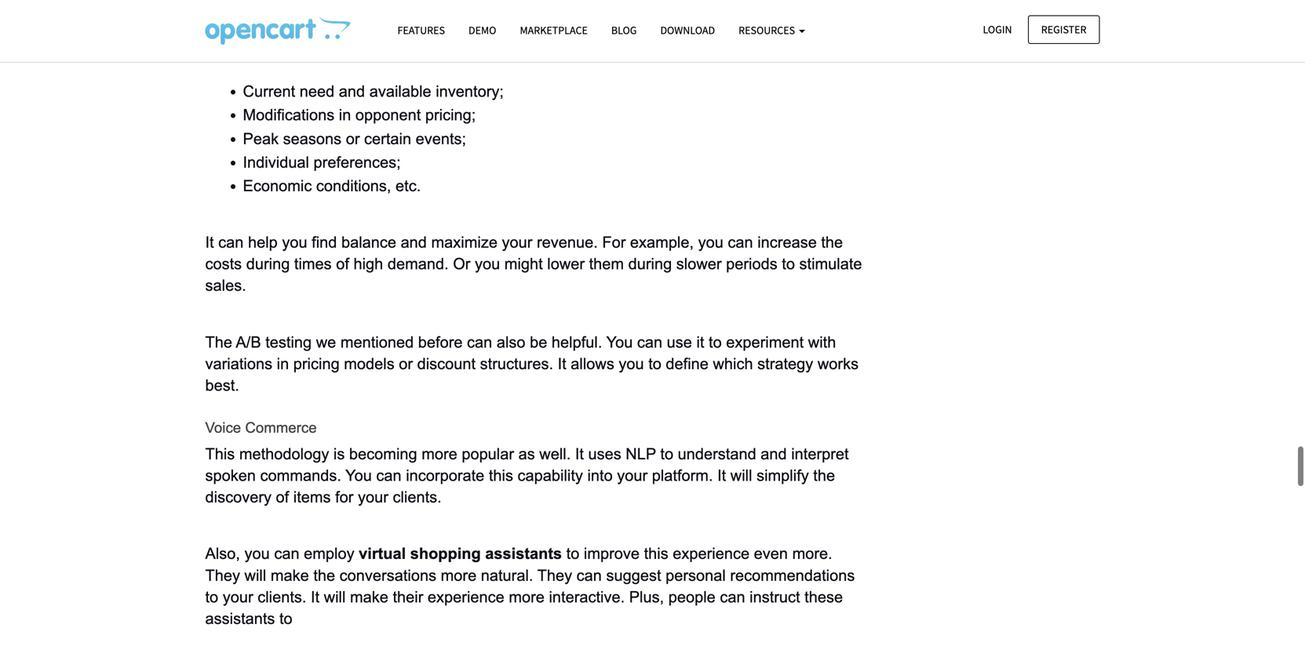 Task type: describe. For each thing, give the bounding box(es) containing it.
simplify
[[757, 467, 809, 485]]

people
[[669, 589, 716, 606]]

of inside it can help you find balance and maximize your revenue. for example, you can increase the costs during times of high demand. or you might lower them during slower periods to stimulate sales.
[[336, 256, 349, 273]]

it down understand
[[718, 467, 726, 485]]

2 during from the left
[[629, 256, 672, 273]]

pricing;
[[425, 107, 476, 124]]

experiment
[[726, 334, 804, 351]]

1 during from the left
[[246, 256, 290, 273]]

download link
[[649, 16, 727, 44]]

features
[[398, 23, 445, 37]]

this inside this methodology is becoming more popular as well. it uses nlp to understand and interpret spoken commands. you can incorporate this capability into your platform. it will simplify the discovery of items for your clients.
[[489, 467, 513, 485]]

login
[[983, 22, 1012, 37]]

register
[[1042, 22, 1087, 37]]

works
[[818, 356, 859, 373]]

can up interactive. on the bottom of page
[[577, 567, 602, 585]]

future
[[249, 24, 289, 42]]

to inside its algorithms constantly learn and identify correlations. they can make correct predictions about future directions. this approach allows you to adjust costs based on
[[551, 24, 564, 42]]

can left 'employ'
[[274, 546, 300, 563]]

correlations.
[[502, 3, 588, 20]]

example,
[[630, 234, 694, 251]]

make inside its algorithms constantly learn and identify correlations. they can make correct predictions about future directions. this approach allows you to adjust costs based on
[[661, 3, 699, 20]]

your inside it can help you find balance and maximize your revenue. for example, you can increase the costs during times of high demand. or you might lower them during slower periods to stimulate sales.
[[502, 234, 533, 251]]

interpret
[[791, 446, 849, 463]]

instruct
[[750, 589, 800, 606]]

marketplace link
[[508, 16, 600, 44]]

you inside the a/b testing we mentioned before can also be helpful. you can use it to experiment with variations in pricing models or discount structures. it allows you to define which strategy works best.
[[619, 356, 644, 373]]

seasons
[[283, 130, 342, 147]]

for
[[335, 489, 354, 506]]

features link
[[386, 16, 457, 44]]

understand
[[678, 446, 757, 463]]

revenue.
[[537, 234, 598, 251]]

balance
[[341, 234, 396, 251]]

strategy
[[758, 356, 814, 373]]

2 vertical spatial more
[[509, 589, 545, 606]]

natural.
[[481, 567, 533, 585]]

current need and available inventory; modifications in opponent pricing; peak seasons or certain events; individual preferences; economic conditions, etc.
[[243, 83, 504, 195]]

items
[[293, 489, 331, 506]]

as
[[519, 446, 535, 463]]

to improve this experience even more. they will make the conversations more natural. they can suggest personal recommendations to your clients. it will make their experience more interactive. plus, people can instruct these assistants to
[[205, 546, 860, 628]]

this inside to improve this experience even more. they will make the conversations more natural. they can suggest personal recommendations to your clients. it will make their experience more interactive. plus, people can instruct these assistants to
[[644, 546, 669, 563]]

and inside current need and available inventory; modifications in opponent pricing; peak seasons or certain events; individual preferences; economic conditions, etc.
[[339, 83, 365, 100]]

algorithms
[[226, 3, 299, 20]]

also
[[497, 334, 526, 351]]

might
[[505, 256, 543, 273]]

demand.
[[388, 256, 449, 273]]

also, you can employ virtual shopping assistants
[[205, 546, 562, 563]]

it inside to improve this experience even more. they will make the conversations more natural. they can suggest personal recommendations to your clients. it will make their experience more interactive. plus, people can instruct these assistants to
[[311, 589, 320, 606]]

of inside this methodology is becoming more popular as well. it uses nlp to understand and interpret spoken commands. you can incorporate this capability into your platform. it will simplify the discovery of items for your clients.
[[276, 489, 289, 506]]

or inside current need and available inventory; modifications in opponent pricing; peak seasons or certain events; individual preferences; economic conditions, etc.
[[346, 130, 360, 147]]

also,
[[205, 546, 240, 563]]

about
[[205, 24, 245, 42]]

models
[[344, 356, 395, 373]]

integrating artificial intelligence in e-commerce operations image
[[205, 16, 351, 45]]

opponent
[[356, 107, 421, 124]]

suggest
[[606, 567, 661, 585]]

blog
[[611, 23, 637, 37]]

1 horizontal spatial assistants
[[485, 546, 562, 563]]

allows inside its algorithms constantly learn and identify correlations. they can make correct predictions about future directions. this approach allows you to adjust costs based on
[[473, 24, 517, 42]]

and inside its algorithms constantly learn and identify correlations. they can make correct predictions about future directions. this approach allows you to adjust costs based on
[[417, 3, 444, 20]]

it inside the a/b testing we mentioned before can also be helpful. you can use it to experiment with variations in pricing models or discount structures. it allows you to define which strategy works best.
[[558, 356, 567, 373]]

on
[[702, 24, 720, 42]]

can left 'help'
[[218, 234, 244, 251]]

is
[[334, 446, 345, 463]]

or inside the a/b testing we mentioned before can also be helpful. you can use it to experiment with variations in pricing models or discount structures. it allows you to define which strategy works best.
[[399, 356, 413, 373]]

login link
[[970, 15, 1026, 44]]

approach
[[403, 24, 469, 42]]

its algorithms constantly learn and identify correlations. they can make correct predictions about future directions. this approach allows you to adjust costs based on
[[205, 3, 836, 42]]

lower
[[547, 256, 585, 273]]

current
[[243, 83, 295, 100]]

events;
[[416, 130, 466, 147]]

it right well.
[[575, 446, 584, 463]]

your down nlp
[[617, 467, 648, 485]]

modifications
[[243, 107, 335, 124]]

more inside this methodology is becoming more popular as well. it uses nlp to understand and interpret spoken commands. you can incorporate this capability into your platform. it will simplify the discovery of items for your clients.
[[422, 446, 457, 463]]

0 horizontal spatial will
[[245, 567, 266, 585]]

a/b
[[236, 334, 261, 351]]

individual
[[243, 154, 309, 171]]

constantly
[[303, 3, 374, 20]]

learn
[[378, 3, 413, 20]]

slower
[[677, 256, 722, 273]]

periods
[[726, 256, 778, 273]]

your inside to improve this experience even more. they will make the conversations more natural. they can suggest personal recommendations to your clients. it will make their experience more interactive. plus, people can instruct these assistants to
[[223, 589, 253, 606]]

this inside this methodology is becoming more popular as well. it uses nlp to understand and interpret spoken commands. you can incorporate this capability into your platform. it will simplify the discovery of items for your clients.
[[205, 446, 235, 463]]

commerce
[[245, 420, 317, 436]]

we
[[316, 334, 336, 351]]

testing
[[266, 334, 312, 351]]

or
[[453, 256, 471, 273]]

1 vertical spatial more
[[441, 567, 477, 585]]

increase
[[758, 234, 817, 251]]

peak
[[243, 130, 279, 147]]

1 horizontal spatial make
[[350, 589, 389, 606]]

best.
[[205, 377, 239, 394]]

can inside its algorithms constantly learn and identify correlations. they can make correct predictions about future directions. this approach allows you to adjust costs based on
[[631, 3, 656, 20]]



Task type: locate. For each thing, give the bounding box(es) containing it.
in inside current need and available inventory; modifications in opponent pricing; peak seasons or certain events; individual preferences; economic conditions, etc.
[[339, 107, 351, 124]]

1 vertical spatial you
[[346, 467, 372, 485]]

0 vertical spatial costs
[[614, 24, 651, 42]]

clients. inside this methodology is becoming more popular as well. it uses nlp to understand and interpret spoken commands. you can incorporate this capability into your platform. it will simplify the discovery of items for your clients.
[[393, 489, 442, 506]]

the down 'employ'
[[313, 567, 335, 585]]

its
[[205, 3, 222, 20]]

they up blog
[[592, 3, 627, 20]]

1 horizontal spatial you
[[607, 334, 633, 351]]

1 vertical spatial experience
[[428, 589, 505, 606]]

costs inside it can help you find balance and maximize your revenue. for example, you can increase the costs during times of high demand. or you might lower them during slower periods to stimulate sales.
[[205, 256, 242, 273]]

the up the stimulate
[[821, 234, 843, 251]]

discount
[[417, 356, 476, 373]]

can inside this methodology is becoming more popular as well. it uses nlp to understand and interpret spoken commands. you can incorporate this capability into your platform. it will simplify the discovery of items for your clients.
[[376, 467, 402, 485]]

0 vertical spatial more
[[422, 446, 457, 463]]

this up suggest
[[644, 546, 669, 563]]

more
[[422, 446, 457, 463], [441, 567, 477, 585], [509, 589, 545, 606]]

more up incorporate
[[422, 446, 457, 463]]

0 horizontal spatial of
[[276, 489, 289, 506]]

and up "demand."
[[401, 234, 427, 251]]

personal
[[666, 567, 726, 585]]

assistants inside to improve this experience even more. they will make the conversations more natural. they can suggest personal recommendations to your clients. it will make their experience more interactive. plus, people can instruct these assistants to
[[205, 611, 275, 628]]

1 horizontal spatial this
[[369, 24, 399, 42]]

high
[[354, 256, 383, 273]]

make down 'conversations'
[[350, 589, 389, 606]]

discovery
[[205, 489, 272, 506]]

1 horizontal spatial allows
[[571, 356, 615, 373]]

clients. down 'employ'
[[258, 589, 307, 606]]

allows inside the a/b testing we mentioned before can also be helpful. you can use it to experiment with variations in pricing models or discount structures. it allows you to define which strategy works best.
[[571, 356, 615, 373]]

you up times
[[282, 234, 307, 251]]

you inside its algorithms constantly learn and identify correlations. they can make correct predictions about future directions. this approach allows you to adjust costs based on
[[521, 24, 546, 42]]

improve
[[584, 546, 640, 563]]

it
[[205, 234, 214, 251], [558, 356, 567, 373], [575, 446, 584, 463], [718, 467, 726, 485], [311, 589, 320, 606]]

it can help you find balance and maximize your revenue. for example, you can increase the costs during times of high demand. or you might lower them during slower periods to stimulate sales.
[[205, 234, 867, 295]]

marketplace
[[520, 23, 588, 37]]

and up features
[[417, 3, 444, 20]]

1 vertical spatial of
[[276, 489, 289, 506]]

their
[[393, 589, 423, 606]]

and right the need
[[339, 83, 365, 100]]

in up seasons
[[339, 107, 351, 124]]

1 horizontal spatial of
[[336, 256, 349, 273]]

1 vertical spatial costs
[[205, 256, 242, 273]]

and up simplify
[[761, 446, 787, 463]]

can up blog
[[631, 3, 656, 20]]

available
[[370, 83, 432, 100]]

define
[[666, 356, 709, 373]]

for
[[602, 234, 626, 251]]

make up download
[[661, 3, 699, 20]]

2 vertical spatial make
[[350, 589, 389, 606]]

it
[[697, 334, 705, 351]]

0 horizontal spatial or
[[346, 130, 360, 147]]

0 vertical spatial allows
[[473, 24, 517, 42]]

predictions
[[756, 3, 832, 20]]

this
[[369, 24, 399, 42], [205, 446, 235, 463]]

1 horizontal spatial or
[[399, 356, 413, 373]]

1 vertical spatial or
[[399, 356, 413, 373]]

1 vertical spatial clients.
[[258, 589, 307, 606]]

1 vertical spatial the
[[814, 467, 835, 485]]

to inside it can help you find balance and maximize your revenue. for example, you can increase the costs during times of high demand. or you might lower them during slower periods to stimulate sales.
[[782, 256, 795, 273]]

this down learn
[[369, 24, 399, 42]]

spoken
[[205, 467, 256, 485]]

resources link
[[727, 16, 817, 44]]

you right helpful.
[[607, 334, 633, 351]]

0 horizontal spatial this
[[489, 467, 513, 485]]

and inside this methodology is becoming more popular as well. it uses nlp to understand and interpret spoken commands. you can incorporate this capability into your platform. it will simplify the discovery of items for your clients.
[[761, 446, 787, 463]]

this inside its algorithms constantly learn and identify correlations. they can make correct predictions about future directions. this approach allows you to adjust costs based on
[[369, 24, 399, 42]]

costs right "adjust"
[[614, 24, 651, 42]]

the inside this methodology is becoming more popular as well. it uses nlp to understand and interpret spoken commands. you can incorporate this capability into your platform. it will simplify the discovery of items for your clients.
[[814, 467, 835, 485]]

1 horizontal spatial during
[[629, 256, 672, 273]]

voice
[[205, 420, 241, 436]]

download
[[661, 23, 715, 37]]

0 vertical spatial experience
[[673, 546, 750, 563]]

platform.
[[652, 467, 713, 485]]

based
[[655, 24, 698, 42]]

variations
[[205, 356, 272, 373]]

your
[[502, 234, 533, 251], [617, 467, 648, 485], [358, 489, 389, 506], [223, 589, 253, 606]]

of left high
[[336, 256, 349, 273]]

make down 'employ'
[[271, 567, 309, 585]]

1 vertical spatial in
[[277, 356, 289, 373]]

it down 'employ'
[[311, 589, 320, 606]]

with
[[808, 334, 836, 351]]

assistants up natural.
[[485, 546, 562, 563]]

well.
[[540, 446, 571, 463]]

they down the also,
[[205, 567, 240, 585]]

you right or
[[475, 256, 500, 273]]

can left 'use'
[[637, 334, 663, 351]]

can up 'periods'
[[728, 234, 753, 251]]

0 vertical spatial this
[[489, 467, 513, 485]]

it down helpful.
[[558, 356, 567, 373]]

your up might
[[502, 234, 533, 251]]

experience down natural.
[[428, 589, 505, 606]]

0 horizontal spatial costs
[[205, 256, 242, 273]]

conditions,
[[316, 177, 391, 195]]

0 horizontal spatial clients.
[[258, 589, 307, 606]]

0 horizontal spatial experience
[[428, 589, 505, 606]]

demo
[[469, 23, 497, 37]]

mentioned
[[341, 334, 414, 351]]

be
[[530, 334, 547, 351]]

clients. down incorporate
[[393, 489, 442, 506]]

allows
[[473, 24, 517, 42], [571, 356, 615, 373]]

2 vertical spatial the
[[313, 567, 335, 585]]

voice commerce
[[205, 420, 317, 436]]

you up slower
[[698, 234, 724, 251]]

1 horizontal spatial will
[[324, 589, 346, 606]]

allows down helpful.
[[571, 356, 615, 373]]

0 horizontal spatial in
[[277, 356, 289, 373]]

the a/b testing we mentioned before can also be helpful. you can use it to experiment with variations in pricing models or discount structures. it allows you to define which strategy works best.
[[205, 334, 863, 394]]

in
[[339, 107, 351, 124], [277, 356, 289, 373]]

1 horizontal spatial clients.
[[393, 489, 442, 506]]

use
[[667, 334, 692, 351]]

this up spoken at the bottom of page
[[205, 446, 235, 463]]

of
[[336, 256, 349, 273], [276, 489, 289, 506]]

resources
[[739, 23, 798, 37]]

0 vertical spatial or
[[346, 130, 360, 147]]

can right the people
[[720, 589, 745, 606]]

1 vertical spatial make
[[271, 567, 309, 585]]

popular
[[462, 446, 514, 463]]

1 vertical spatial this
[[205, 446, 235, 463]]

preferences;
[[314, 154, 401, 171]]

1 horizontal spatial they
[[537, 567, 572, 585]]

0 vertical spatial clients.
[[393, 489, 442, 506]]

these
[[805, 589, 843, 606]]

0 horizontal spatial during
[[246, 256, 290, 273]]

during
[[246, 256, 290, 273], [629, 256, 672, 273]]

or up preferences;
[[346, 130, 360, 147]]

assistants down the also,
[[205, 611, 275, 628]]

1 horizontal spatial costs
[[614, 24, 651, 42]]

interactive.
[[549, 589, 625, 606]]

to inside this methodology is becoming more popular as well. it uses nlp to understand and interpret spoken commands. you can incorporate this capability into your platform. it will simplify the discovery of items for your clients.
[[661, 446, 674, 463]]

more.
[[793, 546, 833, 563]]

your down the also,
[[223, 589, 253, 606]]

can down becoming on the bottom left
[[376, 467, 402, 485]]

demo link
[[457, 16, 508, 44]]

0 vertical spatial make
[[661, 3, 699, 20]]

0 horizontal spatial they
[[205, 567, 240, 585]]

allows down identify
[[473, 24, 517, 42]]

will inside this methodology is becoming more popular as well. it uses nlp to understand and interpret spoken commands. you can incorporate this capability into your platform. it will simplify the discovery of items for your clients.
[[731, 467, 752, 485]]

even
[[754, 546, 788, 563]]

it up sales.
[[205, 234, 214, 251]]

costs
[[614, 24, 651, 42], [205, 256, 242, 273]]

they up interactive. on the bottom of page
[[537, 567, 572, 585]]

you up "for"
[[346, 467, 372, 485]]

helpful.
[[552, 334, 602, 351]]

nlp
[[626, 446, 656, 463]]

2 vertical spatial will
[[324, 589, 346, 606]]

directions.
[[293, 24, 365, 42]]

0 horizontal spatial this
[[205, 446, 235, 463]]

0 vertical spatial in
[[339, 107, 351, 124]]

you down correlations.
[[521, 24, 546, 42]]

they inside its algorithms constantly learn and identify correlations. they can make correct predictions about future directions. this approach allows you to adjust costs based on
[[592, 3, 627, 20]]

0 vertical spatial will
[[731, 467, 752, 485]]

clients. inside to improve this experience even more. they will make the conversations more natural. they can suggest personal recommendations to your clients. it will make their experience more interactive. plus, people can instruct these assistants to
[[258, 589, 307, 606]]

1 horizontal spatial in
[[339, 107, 351, 124]]

2 horizontal spatial will
[[731, 467, 752, 485]]

and inside it can help you find balance and maximize your revenue. for example, you can increase the costs during times of high demand. or you might lower them during slower periods to stimulate sales.
[[401, 234, 427, 251]]

in inside the a/b testing we mentioned before can also be helpful. you can use it to experiment with variations in pricing models or discount structures. it allows you to define which strategy works best.
[[277, 356, 289, 373]]

0 vertical spatial this
[[369, 24, 399, 42]]

pricing
[[293, 356, 340, 373]]

experience up personal
[[673, 546, 750, 563]]

you
[[521, 24, 546, 42], [282, 234, 307, 251], [698, 234, 724, 251], [475, 256, 500, 273], [619, 356, 644, 373], [245, 546, 270, 563]]

recommendations
[[730, 567, 855, 585]]

the
[[821, 234, 843, 251], [814, 467, 835, 485], [313, 567, 335, 585]]

the inside it can help you find balance and maximize your revenue. for example, you can increase the costs during times of high demand. or you might lower them during slower periods to stimulate sales.
[[821, 234, 843, 251]]

stimulate
[[800, 256, 862, 273]]

times
[[294, 256, 332, 273]]

can left also
[[467, 334, 492, 351]]

during down example,
[[629, 256, 672, 273]]

capability
[[518, 467, 583, 485]]

this down the popular
[[489, 467, 513, 485]]

more down the shopping
[[441, 567, 477, 585]]

the inside to improve this experience even more. they will make the conversations more natural. they can suggest personal recommendations to your clients. it will make their experience more interactive. plus, people can instruct these assistants to
[[313, 567, 335, 585]]

of down commands.
[[276, 489, 289, 506]]

0 horizontal spatial assistants
[[205, 611, 275, 628]]

1 vertical spatial this
[[644, 546, 669, 563]]

more down natural.
[[509, 589, 545, 606]]

0 vertical spatial of
[[336, 256, 349, 273]]

0 horizontal spatial you
[[346, 467, 372, 485]]

conversations
[[340, 567, 437, 585]]

2 horizontal spatial make
[[661, 3, 699, 20]]

certain
[[364, 130, 411, 147]]

0 vertical spatial you
[[607, 334, 633, 351]]

1 vertical spatial will
[[245, 567, 266, 585]]

2 horizontal spatial they
[[592, 3, 627, 20]]

you inside this methodology is becoming more popular as well. it uses nlp to understand and interpret spoken commands. you can incorporate this capability into your platform. it will simplify the discovery of items for your clients.
[[346, 467, 372, 485]]

0 vertical spatial assistants
[[485, 546, 562, 563]]

you left define
[[619, 356, 644, 373]]

0 vertical spatial the
[[821, 234, 843, 251]]

before
[[418, 334, 463, 351]]

find
[[312, 234, 337, 251]]

1 vertical spatial assistants
[[205, 611, 275, 628]]

uses
[[588, 446, 622, 463]]

can
[[631, 3, 656, 20], [218, 234, 244, 251], [728, 234, 753, 251], [467, 334, 492, 351], [637, 334, 663, 351], [376, 467, 402, 485], [274, 546, 300, 563], [577, 567, 602, 585], [720, 589, 745, 606]]

during down 'help'
[[246, 256, 290, 273]]

and
[[417, 3, 444, 20], [339, 83, 365, 100], [401, 234, 427, 251], [761, 446, 787, 463]]

1 vertical spatial allows
[[571, 356, 615, 373]]

becoming
[[349, 446, 417, 463]]

in down testing
[[277, 356, 289, 373]]

costs up sales.
[[205, 256, 242, 273]]

costs inside its algorithms constantly learn and identify correlations. they can make correct predictions about future directions. this approach allows you to adjust costs based on
[[614, 24, 651, 42]]

0 horizontal spatial allows
[[473, 24, 517, 42]]

your right "for"
[[358, 489, 389, 506]]

you inside the a/b testing we mentioned before can also be helpful. you can use it to experiment with variations in pricing models or discount structures. it allows you to define which strategy works best.
[[607, 334, 633, 351]]

1 horizontal spatial experience
[[673, 546, 750, 563]]

need
[[300, 83, 335, 100]]

the down interpret
[[814, 467, 835, 485]]

1 horizontal spatial this
[[644, 546, 669, 563]]

employ
[[304, 546, 355, 563]]

shopping
[[410, 546, 481, 563]]

it inside it can help you find balance and maximize your revenue. for example, you can increase the costs during times of high demand. or you might lower them during slower periods to stimulate sales.
[[205, 234, 214, 251]]

structures.
[[480, 356, 553, 373]]

economic
[[243, 177, 312, 195]]

adjust
[[568, 24, 610, 42]]

0 horizontal spatial make
[[271, 567, 309, 585]]

identify
[[448, 3, 498, 20]]

you right the also,
[[245, 546, 270, 563]]

or down mentioned
[[399, 356, 413, 373]]



Task type: vqa. For each thing, say whether or not it's contained in the screenshot.
natural. at the left of page
yes



